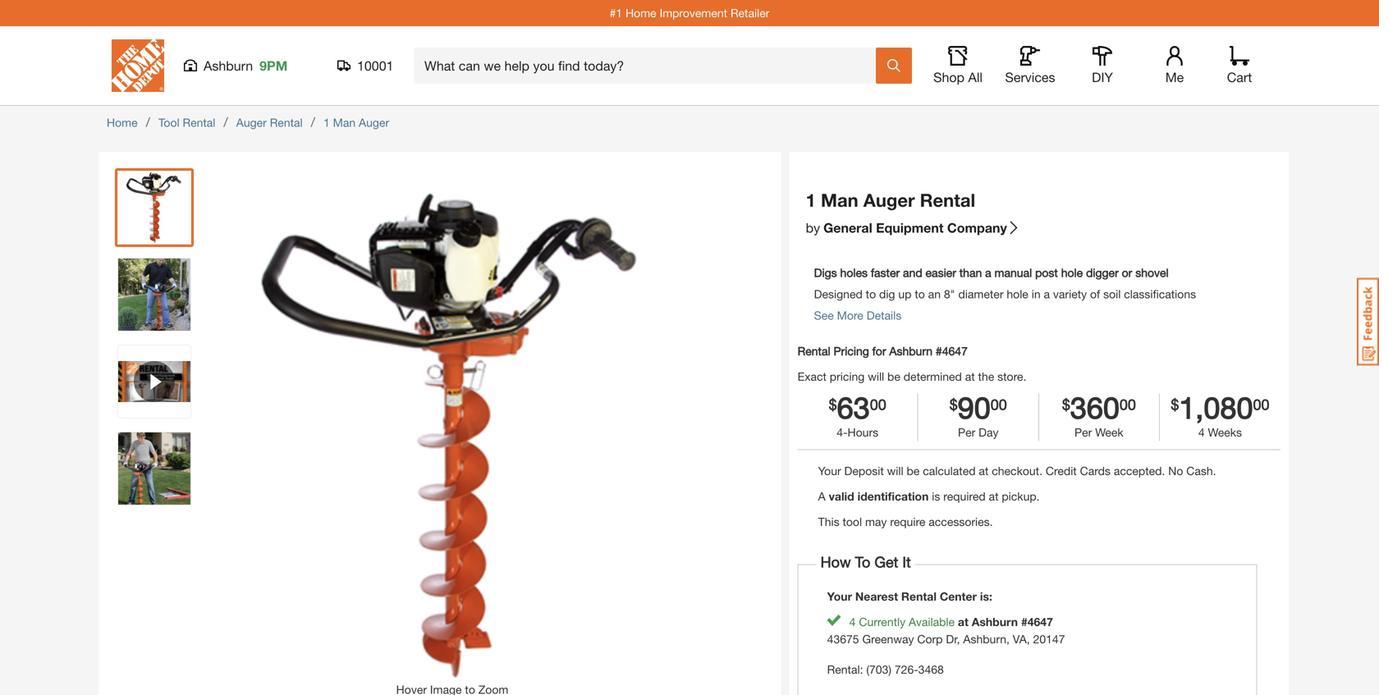 Task type: vqa. For each thing, say whether or not it's contained in the screenshot.
GARAGE
no



Task type: locate. For each thing, give the bounding box(es) containing it.
me button
[[1149, 46, 1201, 85]]

your up a
[[818, 465, 841, 478]]

1 horizontal spatial will
[[887, 465, 904, 478]]

is:
[[980, 590, 993, 604]]

0 horizontal spatial be
[[888, 370, 901, 384]]

will
[[868, 370, 885, 384], [887, 465, 904, 478]]

1 horizontal spatial be
[[907, 465, 920, 478]]

1 horizontal spatial to
[[915, 287, 925, 301]]

0 horizontal spatial will
[[868, 370, 885, 384]]

1 vertical spatial man
[[821, 189, 859, 211]]

1 for 1 man auger
[[324, 116, 330, 129]]

2 to from the left
[[915, 287, 925, 301]]

1 vertical spatial will
[[887, 465, 904, 478]]

4647 up 20147
[[1028, 616, 1054, 629]]

rental right tool
[[183, 116, 216, 129]]

center
[[940, 590, 977, 604]]

auger down ashburn 9pm
[[236, 116, 267, 129]]

90 dollars and 00 cents element containing $
[[950, 394, 958, 422]]

hole left in
[[1007, 287, 1029, 301]]

2 , from the left
[[1007, 633, 1010, 646]]

digger
[[1087, 266, 1119, 280]]

holes
[[841, 266, 868, 280]]

be for calculated
[[907, 465, 920, 478]]

to left dig
[[866, 287, 876, 301]]

cart
[[1228, 69, 1253, 85]]

63 dollars and 00 cents element
[[798, 390, 918, 425], [837, 390, 870, 425], [829, 394, 837, 422], [870, 394, 887, 422]]

1 vertical spatial 1
[[806, 189, 816, 211]]

43675
[[828, 633, 859, 646]]

auger down "10001"
[[359, 116, 389, 129]]

details
[[867, 309, 902, 322]]

1 horizontal spatial 4647
[[1028, 616, 1054, 629]]

# up determined on the bottom right of the page
[[936, 345, 943, 358]]

tool rental
[[158, 116, 216, 129]]

0 vertical spatial 4
[[1199, 426, 1205, 440]]

00 inside $ 1,080 00
[[1254, 396, 1270, 413]]

0 vertical spatial man
[[333, 116, 356, 129]]

# inside 4 currently available at ashburn # 4647 43675 greenway corp dr , ashburn , va , 20147
[[1022, 616, 1028, 629]]

4 left weeks
[[1199, 426, 1205, 440]]

will up identification
[[887, 465, 904, 478]]

ashburn left 9pm
[[204, 58, 253, 74]]

hole up variety
[[1062, 266, 1083, 280]]

at
[[966, 370, 975, 384], [979, 465, 989, 478], [989, 490, 999, 504], [958, 616, 969, 629]]

360
[[1071, 390, 1120, 425]]

will down the for
[[868, 370, 885, 384]]

to left an
[[915, 287, 925, 301]]

cards
[[1080, 465, 1111, 478]]

0 horizontal spatial 4
[[850, 616, 856, 629]]

cash.
[[1187, 465, 1217, 478]]

at left pickup.
[[989, 490, 999, 504]]

2 horizontal spatial auger
[[864, 189, 915, 211]]

4647 up determined on the bottom right of the page
[[943, 345, 968, 358]]

4 inside 4 currently available at ashburn # 4647 43675 greenway corp dr , ashburn , va , 20147
[[850, 616, 856, 629]]

man up general
[[821, 189, 859, 211]]

rental up company
[[920, 189, 976, 211]]

#1 home improvement retailer
[[610, 6, 770, 20]]

0 horizontal spatial 1
[[324, 116, 330, 129]]

0 horizontal spatial hole
[[1007, 287, 1029, 301]]

$ for 90
[[950, 396, 958, 413]]

$ for 1,080
[[1171, 396, 1180, 413]]

be
[[888, 370, 901, 384], [907, 465, 920, 478]]

up
[[899, 287, 912, 301]]

$ inside $ 63 00
[[829, 396, 837, 413]]

1 horizontal spatial home
[[626, 6, 657, 20]]

man for 1 man auger
[[333, 116, 356, 129]]

at left the
[[966, 370, 975, 384]]

0 horizontal spatial to
[[866, 287, 876, 301]]

90 dollars and 00 cents element
[[919, 390, 1039, 425], [958, 390, 991, 425], [950, 394, 958, 422], [991, 394, 1008, 422]]

tool
[[843, 515, 862, 529]]

0 horizontal spatial per
[[958, 426, 976, 440]]

hours
[[848, 426, 879, 440]]

credit
[[1046, 465, 1077, 478]]

2 00 from the left
[[991, 396, 1008, 413]]

00 inside $ 360 00
[[1120, 396, 1137, 413]]

0 vertical spatial will
[[868, 370, 885, 384]]

0 vertical spatial your
[[818, 465, 841, 478]]

per for 360
[[1075, 426, 1092, 440]]

1,080 dollars and 00 cents element
[[1160, 390, 1281, 425], [1180, 390, 1254, 425], [1171, 394, 1180, 422], [1254, 394, 1270, 422]]

$ inside $ 1,080 00
[[1171, 396, 1180, 413]]

3 $ from the left
[[1063, 396, 1071, 413]]

0 vertical spatial be
[[888, 370, 901, 384]]

$ 360 00
[[1063, 390, 1137, 425]]

20147
[[1034, 633, 1066, 646]]

ashburn down is:
[[972, 616, 1018, 629]]

and
[[903, 266, 923, 280]]

, left va
[[1007, 633, 1010, 646]]

auger for 1 man auger rental
[[864, 189, 915, 211]]

4 00 from the left
[[1254, 396, 1270, 413]]

1 up 'by' at top right
[[806, 189, 816, 211]]

0 vertical spatial 1
[[324, 116, 330, 129]]

4
[[1199, 426, 1205, 440], [850, 616, 856, 629]]

00 for 360
[[1120, 396, 1137, 413]]

1 horizontal spatial ,
[[1007, 633, 1010, 646]]

#
[[936, 345, 943, 358], [1022, 616, 1028, 629]]

$ 63 00
[[829, 390, 887, 425]]

at for required
[[989, 490, 999, 504]]

0 horizontal spatial ,
[[957, 633, 960, 646]]

9pm
[[260, 58, 288, 74]]

$ inside the $ 90 00
[[950, 396, 958, 413]]

your down how
[[828, 590, 852, 604]]

1 00 from the left
[[870, 396, 887, 413]]

0 horizontal spatial man
[[333, 116, 356, 129]]

by
[[806, 220, 821, 236]]

1 vertical spatial your
[[828, 590, 852, 604]]

identification
[[858, 490, 929, 504]]

at down center on the bottom right of the page
[[958, 616, 969, 629]]

$
[[829, 396, 837, 413], [950, 396, 958, 413], [1063, 396, 1071, 413], [1171, 396, 1180, 413]]

1 horizontal spatial per
[[1075, 426, 1092, 440]]

home left tool
[[107, 116, 138, 129]]

1 vertical spatial be
[[907, 465, 920, 478]]

00 inside $ 63 00
[[870, 396, 887, 413]]

1 vertical spatial a
[[1044, 287, 1050, 301]]

how to get it
[[817, 554, 915, 571]]

diameter
[[959, 287, 1004, 301]]

, left 20147
[[1027, 633, 1030, 646]]

4 $ from the left
[[1171, 396, 1180, 413]]

00 for 1,080
[[1254, 396, 1270, 413]]

pickup.
[[1002, 490, 1040, 504]]

lg digging generalequipment auger1man large 03 a.2 image
[[118, 433, 191, 505]]

726-
[[895, 663, 919, 677]]

1 horizontal spatial 4
[[1199, 426, 1205, 440]]

(703)
[[867, 663, 892, 677]]

hole
[[1062, 266, 1083, 280], [1007, 287, 1029, 301]]

per for 90
[[958, 426, 976, 440]]

home
[[626, 6, 657, 20], [107, 116, 138, 129]]

1 horizontal spatial 1
[[806, 189, 816, 211]]

1,080 dollars and 00 cents element containing 00
[[1254, 394, 1270, 422]]

1 horizontal spatial hole
[[1062, 266, 1083, 280]]

$ inside $ 360 00
[[1063, 396, 1071, 413]]

1 $ from the left
[[829, 396, 837, 413]]

it
[[903, 554, 911, 571]]

1 per from the left
[[958, 426, 976, 440]]

1 horizontal spatial man
[[821, 189, 859, 211]]

week
[[1096, 426, 1124, 440]]

shop
[[934, 69, 965, 85]]

1 vertical spatial 4647
[[1028, 616, 1054, 629]]

1 vertical spatial 4
[[850, 616, 856, 629]]

4 up 43675
[[850, 616, 856, 629]]

a right in
[[1044, 287, 1050, 301]]

1 man auger rental
[[806, 189, 976, 211]]

1 right auger rental
[[324, 116, 330, 129]]

1 vertical spatial hole
[[1007, 287, 1029, 301]]

# up va
[[1022, 616, 1028, 629]]

1 vertical spatial #
[[1022, 616, 1028, 629]]

will for deposit
[[887, 465, 904, 478]]

auger up equipment
[[864, 189, 915, 211]]

1,080
[[1180, 390, 1254, 425]]

man down the 10001 button
[[333, 116, 356, 129]]

at inside 4 currently available at ashburn # 4647 43675 greenway corp dr , ashburn , va , 20147
[[958, 616, 969, 629]]

1 horizontal spatial #
[[1022, 616, 1028, 629]]

8"
[[944, 287, 956, 301]]

, right corp
[[957, 633, 960, 646]]

valid
[[829, 490, 855, 504]]

home right #1 on the top left of the page
[[626, 6, 657, 20]]

2 horizontal spatial ,
[[1027, 633, 1030, 646]]

0 horizontal spatial #
[[936, 345, 943, 358]]

than
[[960, 266, 982, 280]]

faster
[[871, 266, 900, 280]]

at up required
[[979, 465, 989, 478]]

1 vertical spatial home
[[107, 116, 138, 129]]

0 vertical spatial a
[[986, 266, 992, 280]]

how
[[821, 554, 851, 571]]

rental: (703) 726-3468
[[828, 663, 944, 677]]

1 horizontal spatial auger
[[359, 116, 389, 129]]

4 weeks
[[1199, 426, 1243, 440]]

3 00 from the left
[[1120, 396, 1137, 413]]

available
[[909, 616, 955, 629]]

1
[[324, 116, 330, 129], [806, 189, 816, 211]]

be up a valid identification is required at pickup. at the right of the page
[[907, 465, 920, 478]]

per week
[[1075, 426, 1124, 440]]

calculated
[[923, 465, 976, 478]]

0 vertical spatial hole
[[1062, 266, 1083, 280]]

,
[[957, 633, 960, 646], [1007, 633, 1010, 646], [1027, 633, 1030, 646]]

0 horizontal spatial home
[[107, 116, 138, 129]]

2 $ from the left
[[950, 396, 958, 413]]

0 vertical spatial 4647
[[943, 345, 968, 358]]

be down rental pricing for ashburn # 4647
[[888, 370, 901, 384]]

a right than
[[986, 266, 992, 280]]

00 inside the $ 90 00
[[991, 396, 1008, 413]]

ashburn 9pm
[[204, 58, 288, 74]]

per left week
[[1075, 426, 1092, 440]]

or
[[1122, 266, 1133, 280]]

2 per from the left
[[1075, 426, 1092, 440]]

variety
[[1054, 287, 1087, 301]]

360 dollars and 00 cents element
[[1040, 390, 1160, 425], [1071, 390, 1120, 425], [1063, 394, 1071, 422], [1120, 394, 1137, 422]]

to
[[866, 287, 876, 301], [915, 287, 925, 301]]

per
[[958, 426, 976, 440], [1075, 426, 1092, 440]]

1 horizontal spatial a
[[1044, 287, 1050, 301]]

per left the day
[[958, 426, 976, 440]]

your
[[818, 465, 841, 478], [828, 590, 852, 604]]



Task type: describe. For each thing, give the bounding box(es) containing it.
1 for 1 man auger rental
[[806, 189, 816, 211]]

rental up available at bottom
[[902, 590, 937, 604]]

shop all
[[934, 69, 983, 85]]

easier
[[926, 266, 957, 280]]

4647 inside 4 currently available at ashburn # 4647 43675 greenway corp dr , ashburn , va , 20147
[[1028, 616, 1054, 629]]

determined
[[904, 370, 962, 384]]

currently
[[859, 616, 906, 629]]

your deposit will be calculated at checkout. credit cards accepted. no cash.
[[818, 465, 1217, 478]]

accepted.
[[1114, 465, 1166, 478]]

greenway
[[863, 633, 914, 646]]

lg digging generalequipment auger1man large 01 a.0 image
[[118, 172, 191, 244]]

your for your deposit will be calculated at checkout. credit cards accepted. no cash.
[[818, 465, 841, 478]]

lg digging generalequipment auger1man large 02 a.1 image
[[118, 259, 191, 331]]

1 man auger
[[324, 116, 389, 129]]

00 for 90
[[991, 396, 1008, 413]]

equipment
[[876, 220, 944, 236]]

exact pricing will be determined at the store.
[[798, 370, 1027, 384]]

man for 1 man auger rental
[[821, 189, 859, 211]]

dig
[[880, 287, 896, 301]]

all
[[969, 69, 983, 85]]

get
[[875, 554, 899, 571]]

your for your nearest rental center is:
[[828, 590, 852, 604]]

auger for 1 man auger
[[359, 116, 389, 129]]

10001 button
[[338, 57, 394, 74]]

your nearest rental center is:
[[828, 590, 993, 604]]

digs holes faster and easier than a manual post hole digger or shovel designed to dig up to an 8" diameter hole in a variety of soil classiﬁcations see more details
[[814, 266, 1197, 322]]

00 for 63
[[870, 396, 887, 413]]

4 for currently
[[850, 616, 856, 629]]

4 for weeks
[[1199, 426, 1205, 440]]

What can we help you find today? search field
[[425, 48, 875, 83]]

digs
[[814, 266, 837, 280]]

exact
[[798, 370, 827, 384]]

this
[[818, 515, 840, 529]]

90
[[958, 390, 991, 425]]

at for calculated
[[979, 465, 989, 478]]

cart link
[[1222, 46, 1258, 85]]

general
[[824, 220, 873, 236]]

auger rental link
[[236, 116, 303, 129]]

at for determined
[[966, 370, 975, 384]]

0 horizontal spatial a
[[986, 266, 992, 280]]

rental up exact
[[798, 345, 831, 358]]

company
[[948, 220, 1007, 236]]

1 man auger link
[[324, 116, 389, 129]]

no
[[1169, 465, 1184, 478]]

3 , from the left
[[1027, 633, 1030, 646]]

0 vertical spatial home
[[626, 6, 657, 20]]

6031154404001 image
[[118, 361, 191, 402]]

$ for 63
[[829, 396, 837, 413]]

this tool may require accessories.
[[818, 515, 993, 529]]

0 horizontal spatial auger
[[236, 116, 267, 129]]

for
[[873, 345, 887, 358]]

nearest
[[856, 590, 898, 604]]

rental down 9pm
[[270, 116, 303, 129]]

manual
[[995, 266, 1032, 280]]

63 dollars and 00 cents element containing 00
[[870, 394, 887, 422]]

see more details link
[[814, 309, 902, 322]]

general equipment company
[[824, 220, 1007, 236]]

services
[[1006, 69, 1056, 85]]

diy
[[1092, 69, 1114, 85]]

the home depot logo image
[[112, 39, 164, 92]]

1 , from the left
[[957, 633, 960, 646]]

3468
[[919, 663, 944, 677]]

360 dollars and 00 cents element containing 00
[[1120, 394, 1137, 422]]

4 currently available at ashburn # 4647 43675 greenway corp dr , ashburn , va , 20147
[[828, 616, 1066, 646]]

63
[[837, 390, 870, 425]]

will for pricing
[[868, 370, 885, 384]]

rental pricing for ashburn # 4647
[[798, 345, 968, 358]]

$ for 360
[[1063, 396, 1071, 413]]

pricing
[[830, 370, 865, 384]]

require
[[890, 515, 926, 529]]

1 to from the left
[[866, 287, 876, 301]]

$ 90 00
[[950, 390, 1008, 425]]

soil
[[1104, 287, 1121, 301]]

accessories.
[[929, 515, 993, 529]]

360 dollars and 00 cents element containing $
[[1063, 394, 1071, 422]]

ashburn right dr
[[964, 633, 1007, 646]]

day
[[979, 426, 999, 440]]

rental:
[[828, 663, 864, 677]]

an
[[929, 287, 941, 301]]

is
[[932, 490, 941, 504]]

a
[[818, 490, 826, 504]]

store.
[[998, 370, 1027, 384]]

corp
[[918, 633, 943, 646]]

#1
[[610, 6, 623, 20]]

weeks
[[1208, 426, 1243, 440]]

post
[[1036, 266, 1058, 280]]

63 dollars and 00 cents element containing $
[[829, 394, 837, 422]]

see
[[814, 309, 834, 322]]

designed
[[814, 287, 863, 301]]

be for determined
[[888, 370, 901, 384]]

may
[[866, 515, 887, 529]]

improvement
[[660, 6, 728, 20]]

0 horizontal spatial 4647
[[943, 345, 968, 358]]

dr
[[946, 633, 957, 646]]

1,080 dollars and 00 cents element containing $
[[1171, 394, 1180, 422]]

$ 1,080 00
[[1171, 390, 1270, 425]]

0 vertical spatial #
[[936, 345, 943, 358]]

4-hours
[[837, 426, 879, 440]]

of
[[1091, 287, 1101, 301]]

feedback link image
[[1358, 278, 1380, 366]]

me
[[1166, 69, 1184, 85]]

home link
[[107, 116, 138, 129]]

90 dollars and 00 cents element containing 00
[[991, 394, 1008, 422]]

pricing
[[834, 345, 870, 358]]

the
[[979, 370, 995, 384]]

diy button
[[1077, 46, 1129, 85]]

to
[[855, 554, 871, 571]]

services button
[[1004, 46, 1057, 85]]

4-
[[837, 426, 848, 440]]

deposit
[[845, 465, 884, 478]]

ashburn up exact pricing will be determined at the store.
[[890, 345, 933, 358]]

10001
[[357, 58, 394, 74]]

auger rental
[[236, 116, 303, 129]]



